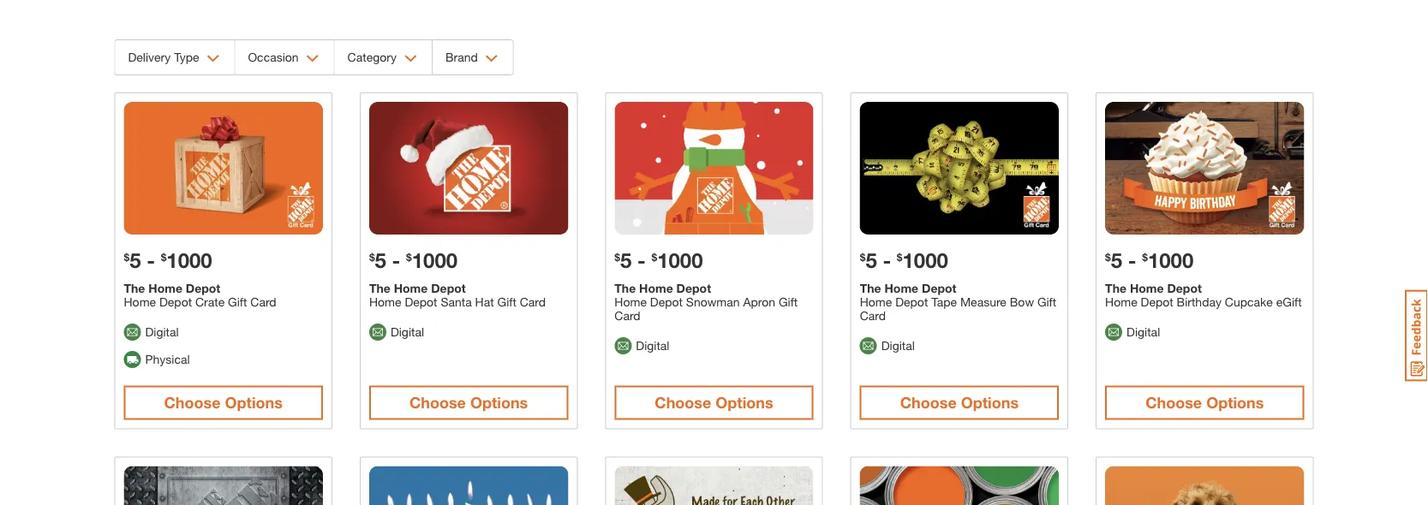 Task type: vqa. For each thing, say whether or not it's contained in the screenshot.
Shop
no



Task type: describe. For each thing, give the bounding box(es) containing it.
choose options for crate
[[164, 394, 283, 412]]

choose options for birthday
[[1146, 394, 1265, 412]]

choose for santa
[[410, 394, 466, 412]]

the for home depot crate gift card
[[124, 282, 145, 296]]

depot left snowman
[[650, 295, 683, 309]]

depot left birthday
[[1141, 295, 1174, 309]]

hat
[[475, 295, 494, 309]]

digital image for home depot birthday cupcake egift
[[1106, 324, 1123, 341]]

10 $ from the left
[[1143, 251, 1149, 263]]

$ 5 - $ 1000 for crate
[[124, 248, 212, 273]]

5 for the home depot home depot birthday cupcake egift
[[1112, 248, 1123, 273]]

open arrow image for delivery type
[[207, 55, 220, 63]]

delivery type link
[[115, 40, 234, 75]]

gift inside the home depot home depot crate gift card
[[228, 295, 247, 309]]

choose options for santa
[[410, 394, 528, 412]]

open arrow image for category
[[404, 55, 417, 63]]

$ 5 - $ 1000 for santa
[[369, 248, 458, 273]]

measure
[[961, 295, 1007, 309]]

choose options button for crate
[[124, 386, 323, 421]]

digital for the home depot home depot santa hat gift card
[[391, 325, 424, 339]]

depot up the physical at the left
[[186, 282, 221, 296]]

occasion
[[248, 50, 299, 64]]

9 $ from the left
[[1106, 251, 1112, 263]]

category
[[348, 50, 397, 64]]

home depot crate gift card image
[[124, 102, 323, 235]]

depot left measure
[[922, 282, 957, 296]]

- for the home depot home depot crate gift card
[[147, 248, 155, 273]]

crate
[[195, 295, 225, 309]]

the home depot home depot snowman apron gift card
[[615, 282, 798, 323]]

choose for crate
[[164, 394, 221, 412]]

the for home depot snowman apron gift card
[[615, 282, 636, 296]]

$ 5 - $ 1000 for birthday
[[1106, 248, 1194, 273]]

bow
[[1010, 295, 1035, 309]]

- for the home depot home depot tape measure bow gift card
[[883, 248, 892, 273]]

1000 for tape
[[903, 248, 949, 273]]

2 $ from the left
[[161, 251, 167, 263]]

choose options button for tape
[[860, 386, 1060, 421]]

8 $ from the left
[[897, 251, 903, 263]]

card inside the home depot home depot santa hat gift card
[[520, 295, 546, 309]]

5 for the home depot home depot tape measure bow gift card
[[866, 248, 877, 273]]

card inside the home depot home depot crate gift card
[[251, 295, 277, 309]]

choose options for tape
[[901, 394, 1019, 412]]

3 $ from the left
[[369, 251, 375, 263]]

tape
[[932, 295, 957, 309]]

home depot snowman apron gift card image
[[615, 102, 814, 235]]

the home depot home depot crate gift card
[[124, 282, 277, 309]]

choose for tape
[[901, 394, 957, 412]]

5 for the home depot home depot snowman apron gift card
[[621, 248, 632, 273]]

type
[[174, 50, 199, 64]]

open arrow image
[[486, 55, 499, 63]]

choose options button for birthday
[[1106, 386, 1305, 421]]

choose options for snowman
[[655, 394, 774, 412]]

$ 5 - $ 1000 for snowman
[[615, 248, 703, 273]]

- for the home depot home depot snowman apron gift card
[[638, 248, 646, 273]]

delivery
[[128, 50, 171, 64]]

digital for the home depot home depot birthday cupcake egift
[[1127, 325, 1161, 339]]

choose for snowman
[[655, 394, 712, 412]]

gift inside the home depot home depot tape measure bow gift card
[[1038, 295, 1057, 309]]

5 for the home depot home depot crate gift card
[[130, 248, 141, 273]]

choose options button for snowman
[[615, 386, 814, 421]]

card inside the home depot home depot snowman apron gift card
[[615, 309, 641, 323]]

1000 for crate
[[167, 248, 212, 273]]

home depot santa hat gift card image
[[369, 102, 569, 235]]



Task type: locate. For each thing, give the bounding box(es) containing it.
2 5 from the left
[[375, 248, 387, 273]]

3 1000 from the left
[[658, 248, 703, 273]]

$ 5 - $ 1000 up tape
[[860, 248, 949, 273]]

choose
[[164, 394, 221, 412], [410, 394, 466, 412], [655, 394, 712, 412], [901, 394, 957, 412], [1146, 394, 1203, 412]]

1000 up tape
[[903, 248, 949, 273]]

home
[[149, 282, 183, 296], [394, 282, 428, 296], [639, 282, 673, 296], [885, 282, 919, 296], [1130, 282, 1164, 296], [124, 295, 156, 309], [369, 295, 402, 309], [615, 295, 647, 309], [860, 295, 893, 309], [1106, 295, 1138, 309]]

4 choose options from the left
[[901, 394, 1019, 412]]

3 $ 5 - $ 1000 from the left
[[615, 248, 703, 273]]

3 choose options from the left
[[655, 394, 774, 412]]

gift
[[228, 295, 247, 309], [498, 295, 517, 309], [779, 295, 798, 309], [1038, 295, 1057, 309]]

1 $ from the left
[[124, 251, 130, 263]]

birthday
[[1177, 295, 1222, 309]]

4 choose options button from the left
[[860, 386, 1060, 421]]

$ 5 - $ 1000
[[124, 248, 212, 273], [369, 248, 458, 273], [615, 248, 703, 273], [860, 248, 949, 273], [1106, 248, 1194, 273]]

1 choose options button from the left
[[124, 386, 323, 421]]

depot left santa
[[405, 295, 438, 309]]

- up the home depot home depot snowman apron gift card
[[638, 248, 646, 273]]

feedback link image
[[1406, 290, 1429, 382]]

- up the home depot home depot tape measure bow gift card
[[883, 248, 892, 273]]

2 1000 from the left
[[412, 248, 458, 273]]

gift right 'bow'
[[1038, 295, 1057, 309]]

the for home depot santa hat gift card
[[369, 282, 391, 296]]

gift right the 'hat'
[[498, 295, 517, 309]]

digital up the physical at the left
[[145, 325, 179, 339]]

- up the home depot home depot crate gift card
[[147, 248, 155, 273]]

5 the from the left
[[1106, 282, 1127, 296]]

3 gift from the left
[[779, 295, 798, 309]]

depot left apron
[[677, 282, 711, 296]]

digital right digital image
[[391, 325, 424, 339]]

open arrow image right type
[[207, 55, 220, 63]]

digital image
[[124, 324, 141, 341], [1106, 324, 1123, 341], [615, 338, 632, 355], [860, 338, 877, 355]]

1 5 from the left
[[130, 248, 141, 273]]

cupcake
[[1226, 295, 1274, 309]]

depot left the 'hat'
[[431, 282, 466, 296]]

options for hat
[[471, 394, 528, 412]]

4 gift from the left
[[1038, 295, 1057, 309]]

2 horizontal spatial open arrow image
[[404, 55, 417, 63]]

depot left crate
[[159, 295, 192, 309]]

2 choose options from the left
[[410, 394, 528, 412]]

the home depot home depot birthday cupcake egift
[[1106, 282, 1302, 309]]

3 options from the left
[[716, 394, 774, 412]]

choose options button
[[124, 386, 323, 421], [369, 386, 569, 421], [615, 386, 814, 421], [860, 386, 1060, 421], [1106, 386, 1305, 421]]

digital down the home depot home depot birthday cupcake egift
[[1127, 325, 1161, 339]]

5 choose from the left
[[1146, 394, 1203, 412]]

- for the home depot home depot birthday cupcake egift
[[1129, 248, 1137, 273]]

1 $ 5 - $ 1000 from the left
[[124, 248, 212, 273]]

delivery type
[[128, 50, 199, 64]]

3 5 from the left
[[621, 248, 632, 273]]

card
[[251, 295, 277, 309], [520, 295, 546, 309], [615, 309, 641, 323], [860, 309, 886, 323]]

5 choose options button from the left
[[1106, 386, 1305, 421]]

depot left tape
[[896, 295, 929, 309]]

the
[[124, 282, 145, 296], [369, 282, 391, 296], [615, 282, 636, 296], [860, 282, 882, 296], [1106, 282, 1127, 296]]

1 gift from the left
[[228, 295, 247, 309]]

the for home depot tape measure bow gift card
[[860, 282, 882, 296]]

the home depot home depot tape measure bow gift card
[[860, 282, 1057, 323]]

4 5 from the left
[[866, 248, 877, 273]]

options for apron
[[716, 394, 774, 412]]

the inside the home depot home depot snowman apron gift card
[[615, 282, 636, 296]]

- up the home depot home depot santa hat gift card
[[392, 248, 401, 273]]

gift inside the home depot home depot santa hat gift card
[[498, 295, 517, 309]]

depot left cupcake at the right bottom of the page
[[1168, 282, 1202, 296]]

home depot birthday cupcake egift image
[[1106, 102, 1305, 235]]

open arrow image inside category link
[[404, 55, 417, 63]]

the inside the home depot home depot tape measure bow gift card
[[860, 282, 882, 296]]

digital down the home depot home depot snowman apron gift card
[[636, 339, 670, 353]]

$
[[124, 251, 130, 263], [161, 251, 167, 263], [369, 251, 375, 263], [406, 251, 412, 263], [615, 251, 621, 263], [652, 251, 658, 263], [860, 251, 866, 263], [897, 251, 903, 263], [1106, 251, 1112, 263], [1143, 251, 1149, 263]]

2 options from the left
[[471, 394, 528, 412]]

card inside the home depot home depot tape measure bow gift card
[[860, 309, 886, 323]]

5 $ 5 - $ 1000 from the left
[[1106, 248, 1194, 273]]

5 for the home depot home depot santa hat gift card
[[375, 248, 387, 273]]

5 1000 from the left
[[1149, 248, 1194, 273]]

1000 up the home depot home depot crate gift card
[[167, 248, 212, 273]]

1000 up the home depot home depot birthday cupcake egift
[[1149, 248, 1194, 273]]

5 - from the left
[[1129, 248, 1137, 273]]

options
[[225, 394, 283, 412], [471, 394, 528, 412], [716, 394, 774, 412], [961, 394, 1019, 412], [1207, 394, 1265, 412]]

4 the from the left
[[860, 282, 882, 296]]

3 the from the left
[[615, 282, 636, 296]]

4 - from the left
[[883, 248, 892, 273]]

digital for the home depot home depot tape measure bow gift card
[[882, 339, 915, 353]]

5 options from the left
[[1207, 394, 1265, 412]]

physical
[[145, 353, 190, 367]]

digital image for home depot tape measure bow gift card
[[860, 338, 877, 355]]

1000 up the home depot home depot santa hat gift card
[[412, 248, 458, 273]]

1 choose from the left
[[164, 394, 221, 412]]

the home depot home depot santa hat gift card
[[369, 282, 546, 309]]

2 $ 5 - $ 1000 from the left
[[369, 248, 458, 273]]

0 horizontal spatial open arrow image
[[207, 55, 220, 63]]

$ 5 - $ 1000 for tape
[[860, 248, 949, 273]]

2 gift from the left
[[498, 295, 517, 309]]

egift
[[1277, 295, 1302, 309]]

1000 for birthday
[[1149, 248, 1194, 273]]

1 - from the left
[[147, 248, 155, 273]]

5 choose options from the left
[[1146, 394, 1265, 412]]

- up the home depot home depot birthday cupcake egift
[[1129, 248, 1137, 273]]

open arrow image for occasion
[[307, 55, 319, 63]]

2 choose from the left
[[410, 394, 466, 412]]

snowman
[[686, 295, 740, 309]]

gift inside the home depot home depot snowman apron gift card
[[779, 295, 798, 309]]

1 open arrow image from the left
[[207, 55, 220, 63]]

options for gift
[[225, 394, 283, 412]]

the inside the home depot home depot crate gift card
[[124, 282, 145, 296]]

1 options from the left
[[225, 394, 283, 412]]

- for the home depot home depot santa hat gift card
[[392, 248, 401, 273]]

digital down the home depot home depot tape measure bow gift card
[[882, 339, 915, 353]]

options for measure
[[961, 394, 1019, 412]]

4 $ from the left
[[406, 251, 412, 263]]

depot
[[186, 282, 221, 296], [431, 282, 466, 296], [677, 282, 711, 296], [922, 282, 957, 296], [1168, 282, 1202, 296], [159, 295, 192, 309], [405, 295, 438, 309], [650, 295, 683, 309], [896, 295, 929, 309], [1141, 295, 1174, 309]]

3 choose options button from the left
[[615, 386, 814, 421]]

5 5 from the left
[[1112, 248, 1123, 273]]

digital image
[[369, 324, 386, 341]]

$ 5 - $ 1000 up the home depot home depot crate gift card
[[124, 248, 212, 273]]

physical image
[[124, 352, 141, 369]]

$ 5 - $ 1000 up the home depot home depot santa hat gift card
[[369, 248, 458, 273]]

options for cupcake
[[1207, 394, 1265, 412]]

1 horizontal spatial open arrow image
[[307, 55, 319, 63]]

open arrow image
[[207, 55, 220, 63], [307, 55, 319, 63], [404, 55, 417, 63]]

3 open arrow image from the left
[[404, 55, 417, 63]]

4 1000 from the left
[[903, 248, 949, 273]]

choose for birthday
[[1146, 394, 1203, 412]]

choose options button for santa
[[369, 386, 569, 421]]

open arrow image right category
[[404, 55, 417, 63]]

digital
[[145, 325, 179, 339], [391, 325, 424, 339], [1127, 325, 1161, 339], [636, 339, 670, 353], [882, 339, 915, 353]]

1000 up the home depot home depot snowman apron gift card
[[658, 248, 703, 273]]

gift right crate
[[228, 295, 247, 309]]

choose options
[[164, 394, 283, 412], [410, 394, 528, 412], [655, 394, 774, 412], [901, 394, 1019, 412], [1146, 394, 1265, 412]]

1000
[[167, 248, 212, 273], [412, 248, 458, 273], [658, 248, 703, 273], [903, 248, 949, 273], [1149, 248, 1194, 273]]

5 $ from the left
[[615, 251, 621, 263]]

$ 5 - $ 1000 up the home depot home depot birthday cupcake egift
[[1106, 248, 1194, 273]]

3 choose from the left
[[655, 394, 712, 412]]

brand
[[446, 50, 478, 64]]

1 the from the left
[[124, 282, 145, 296]]

2 choose options button from the left
[[369, 386, 569, 421]]

santa
[[441, 295, 472, 309]]

brand link
[[433, 40, 513, 75]]

category link
[[335, 40, 432, 75]]

home depot tape measure bow gift card image
[[860, 102, 1060, 235]]

-
[[147, 248, 155, 273], [392, 248, 401, 273], [638, 248, 646, 273], [883, 248, 892, 273], [1129, 248, 1137, 273]]

gift right apron
[[779, 295, 798, 309]]

the inside the home depot home depot birthday cupcake egift
[[1106, 282, 1127, 296]]

2 the from the left
[[369, 282, 391, 296]]

5
[[130, 248, 141, 273], [375, 248, 387, 273], [621, 248, 632, 273], [866, 248, 877, 273], [1112, 248, 1123, 273]]

digital for the home depot home depot snowman apron gift card
[[636, 339, 670, 353]]

open arrow image inside occasion link
[[307, 55, 319, 63]]

the for home depot birthday cupcake egift
[[1106, 282, 1127, 296]]

6 $ from the left
[[652, 251, 658, 263]]

1000 for snowman
[[658, 248, 703, 273]]

digital image for home depot snowman apron gift card
[[615, 338, 632, 355]]

3 - from the left
[[638, 248, 646, 273]]

1 choose options from the left
[[164, 394, 283, 412]]

apron
[[744, 295, 776, 309]]

occasion link
[[235, 40, 334, 75]]

open arrow image inside delivery type link
[[207, 55, 220, 63]]

7 $ from the left
[[860, 251, 866, 263]]

2 open arrow image from the left
[[307, 55, 319, 63]]

4 $ 5 - $ 1000 from the left
[[860, 248, 949, 273]]

the inside the home depot home depot santa hat gift card
[[369, 282, 391, 296]]

$ 5 - $ 1000 up the home depot home depot snowman apron gift card
[[615, 248, 703, 273]]

open arrow image right 'occasion'
[[307, 55, 319, 63]]

4 options from the left
[[961, 394, 1019, 412]]

4 choose from the left
[[901, 394, 957, 412]]

2 - from the left
[[392, 248, 401, 273]]

1000 for santa
[[412, 248, 458, 273]]

1 1000 from the left
[[167, 248, 212, 273]]



